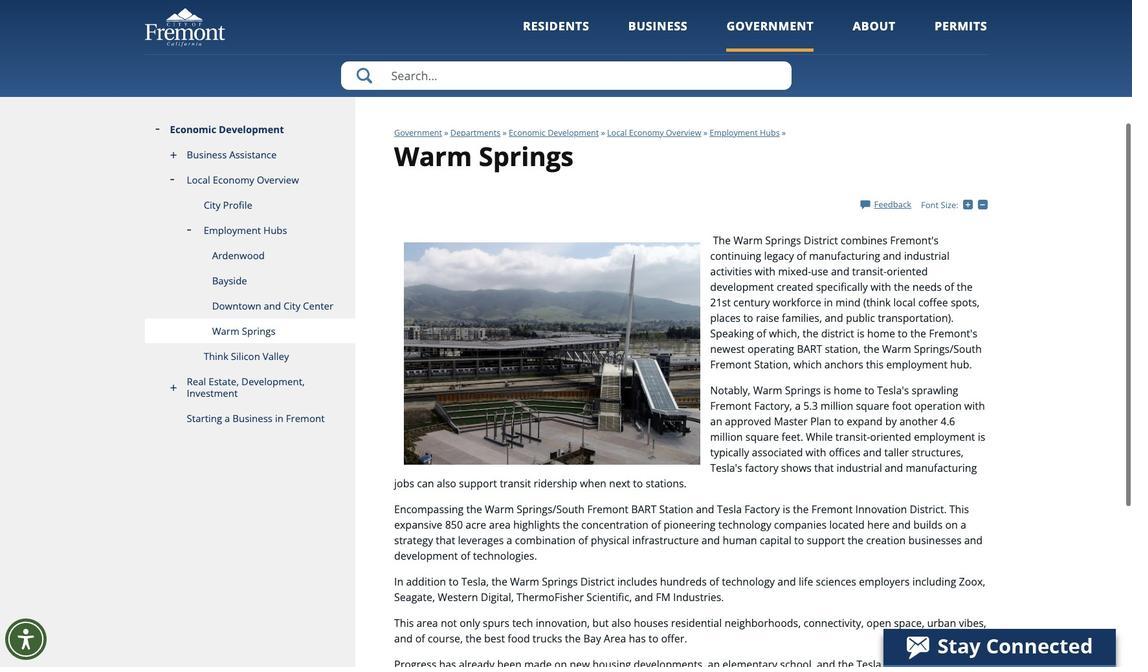 Task type: locate. For each thing, give the bounding box(es) containing it.
1 vertical spatial oriented
[[870, 430, 911, 445]]

government link
[[727, 18, 814, 52], [394, 128, 442, 139]]

this
[[866, 358, 884, 372]]

development up assistance
[[219, 123, 284, 136]]

and inside this area not only spurs tech innovation, but also houses residential neighborhoods, connectivity, open space, urban vibes, and of course, the best food trucks the bay area has to offer.
[[394, 632, 413, 647]]

employment hubs link inside columnusercontrol3 main content
[[710, 128, 780, 139]]

1 horizontal spatial city
[[284, 300, 300, 313]]

real estate, development, investment
[[187, 375, 305, 400]]

0 vertical spatial employment
[[886, 358, 948, 372]]

operation
[[914, 399, 962, 414]]

fremont's up hub.
[[929, 327, 977, 341]]

0 horizontal spatial this
[[394, 617, 414, 631]]

fremont's down font
[[890, 234, 939, 248]]

1 vertical spatial local
[[187, 173, 210, 186]]

innovation
[[855, 503, 907, 517]]

manufacturing inside notably, warm springs is home to tesla's sprawling fremont factory, a 5.3 million square foot operation with an approved master plan to expand by another 4.6 million square feet. while transit-oriented employment is typically associated with offices and taller structures, tesla's factory shows that industrial and manufacturing jobs can also support transit ridership when next to stations.
[[906, 461, 977, 476]]

western
[[438, 591, 478, 605]]

technology down the human
[[722, 575, 775, 590]]

0 horizontal spatial square
[[746, 430, 779, 445]]

government
[[727, 18, 814, 34], [394, 128, 442, 139]]

typically
[[710, 446, 749, 460]]

in inside starting a business in fremont link
[[275, 412, 283, 425]]

1 vertical spatial district
[[580, 575, 615, 590]]

in left mind
[[824, 296, 833, 310]]

fremont down development,
[[286, 412, 325, 425]]

feedback
[[874, 199, 911, 210]]

support inside encompassing the warm springs/south fremont bart station and tesla factory is the fremont innovation district. this expansive 850 acre area highlights the concentration of pioneering technology companies located here and builds on a strategy that leverages a combination of physical infrastructure and human capital to support the creation businesses and development of technologies.
[[807, 534, 845, 548]]

the up digital,
[[492, 575, 507, 590]]

factory,
[[754, 399, 792, 414]]

1 vertical spatial industrial
[[837, 461, 882, 476]]

raise
[[756, 311, 779, 325]]

springs/south up highlights
[[517, 503, 585, 517]]

transit- down combines
[[852, 265, 887, 279]]

0 vertical spatial industrial
[[904, 249, 950, 263]]

the down innovation,
[[565, 632, 581, 647]]

tesla's up foot
[[877, 384, 909, 398]]

1 horizontal spatial employment hubs link
[[710, 128, 780, 139]]

overview inside the government » departments » economic development » local economy overview » employment hubs warm springs
[[666, 128, 701, 139]]

to down houses
[[649, 632, 658, 647]]

of inside this area not only spurs tech innovation, but also houses residential neighborhoods, connectivity, open space, urban vibes, and of course, the best food trucks the bay area has to offer.
[[415, 632, 425, 647]]

center
[[303, 300, 333, 313]]

also up area on the bottom
[[612, 617, 631, 631]]

economic development link up assistance
[[145, 117, 355, 142]]

development down the strategy
[[394, 549, 458, 564]]

bart up which
[[797, 342, 822, 357]]

fremont
[[710, 358, 751, 372], [710, 399, 751, 414], [286, 412, 325, 425], [587, 503, 629, 517], [811, 503, 853, 517]]

of
[[797, 249, 806, 263], [944, 280, 954, 294], [757, 327, 766, 341], [651, 518, 661, 533], [578, 534, 588, 548], [461, 549, 470, 564], [709, 575, 719, 590], [415, 632, 425, 647]]

transit- up offices
[[836, 430, 870, 445]]

1 vertical spatial government
[[394, 128, 442, 139]]

1 vertical spatial home
[[834, 384, 862, 398]]

acre
[[466, 518, 486, 533]]

zoox,
[[959, 575, 985, 590]]

fremont down notably,
[[710, 399, 751, 414]]

1 vertical spatial manufacturing
[[906, 461, 977, 476]]

city left profile
[[204, 199, 221, 212]]

0 vertical spatial transit-
[[852, 265, 887, 279]]

area right acre
[[489, 518, 511, 533]]

2 horizontal spatial business
[[628, 18, 688, 34]]

business for business
[[628, 18, 688, 34]]

-
[[987, 199, 990, 211]]

home inside the warm springs district combines fremont's continuing legacy of manufacturing and industrial activities with mixed-use and transit-oriented development created specifically with the needs of the 21st century workforce in mind (think local coffee spots, places to raise families, and public transportation). speaking of which, the district is home to the fremont's newest operating bart station, the warm springs/south fremont station, which anchors this employment hub.
[[867, 327, 895, 341]]

district up use
[[804, 234, 838, 248]]

development inside encompassing the warm springs/south fremont bart station and tesla factory is the fremont innovation district. this expansive 850 acre area highlights the concentration of pioneering technology companies located here and builds on a strategy that leverages a combination of physical infrastructure and human capital to support the creation businesses and development of technologies.
[[394, 549, 458, 564]]

is
[[857, 327, 864, 341], [823, 384, 831, 398], [978, 430, 985, 445], [783, 503, 790, 517]]

the up local
[[894, 280, 910, 294]]

0 vertical spatial technology
[[718, 518, 771, 533]]

support inside notably, warm springs is home to tesla's sprawling fremont factory, a 5.3 million square foot operation with an approved master plan to expand by another 4.6 million square feet. while transit-oriented employment is typically associated with offices and taller structures, tesla's factory shows that industrial and manufacturing jobs can also support transit ridership when next to stations.
[[459, 477, 497, 491]]

0 horizontal spatial economic development link
[[145, 117, 355, 142]]

0 vertical spatial business
[[628, 18, 688, 34]]

0 horizontal spatial overview
[[257, 173, 299, 186]]

factory
[[745, 461, 778, 476]]

oriented up needs
[[887, 265, 928, 279]]

1 vertical spatial springs/south
[[517, 503, 585, 517]]

1 horizontal spatial manufacturing
[[906, 461, 977, 476]]

a right on
[[961, 518, 966, 533]]

with down the legacy
[[755, 265, 775, 279]]

0 vertical spatial local economy overview link
[[607, 128, 701, 139]]

fremont down newest
[[710, 358, 751, 372]]

economic development link down search text field
[[509, 128, 599, 139]]

0 horizontal spatial industrial
[[837, 461, 882, 476]]

0 horizontal spatial government link
[[394, 128, 442, 139]]

bart left station
[[631, 503, 657, 517]]

0 vertical spatial that
[[814, 461, 834, 476]]

1 vertical spatial business
[[187, 148, 227, 161]]

0 horizontal spatial district
[[580, 575, 615, 590]]

this up on
[[949, 503, 969, 517]]

1 vertical spatial employment
[[914, 430, 975, 445]]

1 vertical spatial in
[[275, 412, 283, 425]]

station,
[[825, 342, 861, 357]]

home down anchors
[[834, 384, 862, 398]]

0 vertical spatial oriented
[[887, 265, 928, 279]]

anchors
[[825, 358, 863, 372]]

that down '850'
[[436, 534, 455, 548]]

employment down the 4.6
[[914, 430, 975, 445]]

1 vertical spatial overview
[[257, 173, 299, 186]]

0 vertical spatial district
[[804, 234, 838, 248]]

0 horizontal spatial manufacturing
[[809, 249, 880, 263]]

a left 5.3
[[795, 399, 801, 414]]

1 horizontal spatial development
[[548, 128, 599, 139]]

aerial image of tesla factory and warm springs bart station image
[[145, 0, 987, 78]]

1 vertical spatial area
[[416, 617, 438, 631]]

square up expand
[[856, 399, 889, 414]]

business
[[628, 18, 688, 34], [187, 148, 227, 161], [233, 412, 272, 425]]

0 horizontal spatial area
[[416, 617, 438, 631]]

1 vertical spatial bart
[[631, 503, 657, 517]]

home
[[867, 327, 895, 341], [834, 384, 862, 398]]

to inside this area not only spurs tech innovation, but also houses residential neighborhoods, connectivity, open space, urban vibes, and of course, the best food trucks the bay area has to offer.
[[649, 632, 658, 647]]

1 horizontal spatial also
[[612, 617, 631, 631]]

the down "transportation)."
[[910, 327, 926, 341]]

1 vertical spatial employment
[[204, 224, 261, 237]]

industrial down offices
[[837, 461, 882, 476]]

support left transit
[[459, 477, 497, 491]]

1 horizontal spatial district
[[804, 234, 838, 248]]

4.6
[[941, 415, 955, 429]]

0 vertical spatial bart
[[797, 342, 822, 357]]

oriented inside notably, warm springs is home to tesla's sprawling fremont factory, a 5.3 million square foot operation with an approved master plan to expand by another 4.6 million square feet. while transit-oriented employment is typically associated with offices and taller structures, tesla's factory shows that industrial and manufacturing jobs can also support transit ridership when next to stations.
[[870, 430, 911, 445]]

0 horizontal spatial government
[[394, 128, 442, 139]]

area inside this area not only spurs tech innovation, but also houses residential neighborhoods, connectivity, open space, urban vibes, and of course, the best food trucks the bay area has to offer.
[[416, 617, 438, 631]]

and left course,
[[394, 632, 413, 647]]

speaking
[[710, 327, 754, 341]]

employment inside the government » departments » economic development » local economy overview » employment hubs warm springs
[[710, 128, 758, 139]]

and up specifically in the right top of the page
[[831, 265, 849, 279]]

oriented down by
[[870, 430, 911, 445]]

innovation,
[[536, 617, 590, 631]]

0 horizontal spatial in
[[275, 412, 283, 425]]

mind
[[836, 296, 861, 310]]

industrial inside notably, warm springs is home to tesla's sprawling fremont factory, a 5.3 million square foot operation with an approved master plan to expand by another 4.6 million square feet. while transit-oriented employment is typically associated with offices and taller structures, tesla's factory shows that industrial and manufacturing jobs can also support transit ridership when next to stations.
[[837, 461, 882, 476]]

million up typically at the bottom right of the page
[[710, 430, 743, 445]]

home down public
[[867, 327, 895, 341]]

neighborhoods,
[[725, 617, 801, 631]]

1 horizontal spatial square
[[856, 399, 889, 414]]

0 horizontal spatial local
[[187, 173, 210, 186]]

0 vertical spatial tesla's
[[877, 384, 909, 398]]

1 horizontal spatial industrial
[[904, 249, 950, 263]]

overview
[[666, 128, 701, 139], [257, 173, 299, 186]]

1 vertical spatial that
[[436, 534, 455, 548]]

this inside encompassing the warm springs/south fremont bart station and tesla factory is the fremont innovation district. this expansive 850 acre area highlights the concentration of pioneering technology companies located here and builds on a strategy that leverages a combination of physical infrastructure and human capital to support the creation businesses and development of technologies.
[[949, 503, 969, 517]]

1 vertical spatial hubs
[[263, 224, 287, 237]]

0 vertical spatial development
[[710, 280, 774, 294]]

not
[[441, 617, 457, 631]]

1 horizontal spatial economic
[[509, 128, 546, 139]]

business link
[[628, 18, 688, 52]]

district up scientific,
[[580, 575, 615, 590]]

1 horizontal spatial economy
[[629, 128, 664, 139]]

0 vertical spatial overview
[[666, 128, 701, 139]]

tesla's
[[877, 384, 909, 398], [710, 461, 742, 476]]

warm inside notably, warm springs is home to tesla's sprawling fremont factory, a 5.3 million square foot operation with an approved master plan to expand by another 4.6 million square feet. while transit-oriented employment is typically associated with offices and taller structures, tesla's factory shows that industrial and manufacturing jobs can also support transit ridership when next to stations.
[[753, 384, 782, 398]]

residents link
[[523, 18, 589, 52]]

government » departments » economic development » local economy overview » employment hubs warm springs
[[394, 128, 780, 174]]

view of west access bridge and plaza, warm springs bart station and east bay hills under clouds image
[[404, 243, 701, 465]]

mixed-
[[778, 265, 811, 279]]

also inside notably, warm springs is home to tesla's sprawling fremont factory, a 5.3 million square foot operation with an approved master plan to expand by another 4.6 million square feet. while transit-oriented employment is typically associated with offices and taller structures, tesla's factory shows that industrial and manufacturing jobs can also support transit ridership when next to stations.
[[437, 477, 456, 491]]

development down search text field
[[548, 128, 599, 139]]

1 horizontal spatial hubs
[[760, 128, 780, 139]]

combines
[[841, 234, 888, 248]]

coffee
[[918, 296, 948, 310]]

that down offices
[[814, 461, 834, 476]]

this
[[949, 503, 969, 517], [394, 617, 414, 631]]

government inside the government » departments » economic development » local economy overview » employment hubs warm springs
[[394, 128, 442, 139]]

and up pioneering
[[696, 503, 714, 517]]

with down while
[[806, 446, 826, 460]]

0 vertical spatial support
[[459, 477, 497, 491]]

bart
[[797, 342, 822, 357], [631, 503, 657, 517]]

square
[[856, 399, 889, 414], [746, 430, 779, 445]]

1 vertical spatial government link
[[394, 128, 442, 139]]

1 horizontal spatial bart
[[797, 342, 822, 357]]

economic
[[170, 123, 216, 136], [509, 128, 546, 139]]

1 horizontal spatial springs/south
[[914, 342, 982, 357]]

the down located
[[848, 534, 863, 548]]

district
[[821, 327, 854, 341]]

manufacturing down combines
[[809, 249, 880, 263]]

1 horizontal spatial development
[[710, 280, 774, 294]]

legacy
[[764, 249, 794, 263]]

1 horizontal spatial overview
[[666, 128, 701, 139]]

sciences
[[816, 575, 856, 590]]

0 vertical spatial manufacturing
[[809, 249, 880, 263]]

local economy overview link
[[607, 128, 701, 139], [145, 168, 355, 193]]

1 horizontal spatial tesla's
[[877, 384, 909, 398]]

economic development link
[[145, 117, 355, 142], [509, 128, 599, 139]]

0 horizontal spatial hubs
[[263, 224, 287, 237]]

1 vertical spatial transit-
[[836, 430, 870, 445]]

economic up business assistance
[[170, 123, 216, 136]]

a inside notably, warm springs is home to tesla's sprawling fremont factory, a 5.3 million square foot operation with an approved master plan to expand by another 4.6 million square feet. while transit-oriented employment is typically associated with offices and taller structures, tesla's factory shows that industrial and manufacturing jobs can also support transit ridership when next to stations.
[[795, 399, 801, 414]]

0 horizontal spatial business
[[187, 148, 227, 161]]

this inside this area not only spurs tech innovation, but also houses residential neighborhoods, connectivity, open space, urban vibes, and of course, the best food trucks the bay area has to offer.
[[394, 617, 414, 631]]

1 vertical spatial city
[[284, 300, 300, 313]]

0 vertical spatial this
[[949, 503, 969, 517]]

warm inside encompassing the warm springs/south fremont bart station and tesla factory is the fremont innovation district. this expansive 850 acre area highlights the concentration of pioneering technology companies located here and builds on a strategy that leverages a combination of physical infrastructure and human capital to support the creation businesses and development of technologies.
[[485, 503, 514, 517]]

a right starting in the bottom left of the page
[[225, 412, 230, 425]]

1 vertical spatial technology
[[722, 575, 775, 590]]

government for government » departments » economic development » local economy overview » employment hubs warm springs
[[394, 128, 442, 139]]

2 vertical spatial business
[[233, 412, 272, 425]]

by
[[885, 415, 897, 429]]

0 horizontal spatial development
[[394, 549, 458, 564]]

support down located
[[807, 534, 845, 548]]

to down companies
[[794, 534, 804, 548]]

newest
[[710, 342, 745, 357]]

foot
[[892, 399, 912, 414]]

1 horizontal spatial employment
[[710, 128, 758, 139]]

0 horizontal spatial bart
[[631, 503, 657, 517]]

to up western
[[449, 575, 459, 590]]

space,
[[894, 617, 924, 631]]

0 horizontal spatial local economy overview link
[[145, 168, 355, 193]]

0 horizontal spatial home
[[834, 384, 862, 398]]

technology inside in addition to tesla, the warm springs district includes hundreds of technology and life sciences employers including zoox, seagate, western digital, thermofisher scientific, and fm industries.
[[722, 575, 775, 590]]

city profile link
[[145, 193, 355, 218]]

0 vertical spatial home
[[867, 327, 895, 341]]

1 vertical spatial development
[[394, 549, 458, 564]]

hubs
[[760, 128, 780, 139], [263, 224, 287, 237]]

development up century
[[710, 280, 774, 294]]

1 vertical spatial square
[[746, 430, 779, 445]]

public
[[846, 311, 875, 325]]

notably, warm springs is home to tesla's sprawling fremont factory, a 5.3 million square foot operation with an approved master plan to expand by another 4.6 million square feet. while transit-oriented employment is typically associated with offices and taller structures, tesla's factory shows that industrial and manufacturing jobs can also support transit ridership when next to stations.
[[394, 384, 985, 491]]

1 horizontal spatial local economy overview link
[[607, 128, 701, 139]]

1 horizontal spatial in
[[824, 296, 833, 310]]

and down taller
[[885, 461, 903, 476]]

digital,
[[481, 591, 514, 605]]

business assistance link
[[145, 142, 355, 168]]

1 horizontal spatial economic development link
[[509, 128, 599, 139]]

transportation).
[[878, 311, 954, 325]]

stay connected image
[[884, 630, 1115, 666]]

and down pioneering
[[702, 534, 720, 548]]

leverages
[[458, 534, 504, 548]]

that
[[814, 461, 834, 476], [436, 534, 455, 548]]

springs/south
[[914, 342, 982, 357], [517, 503, 585, 517]]

1 horizontal spatial support
[[807, 534, 845, 548]]

of left physical
[[578, 534, 588, 548]]

springs/south up hub.
[[914, 342, 982, 357]]

life
[[799, 575, 813, 590]]

city left center
[[284, 300, 300, 313]]

springs
[[479, 138, 574, 174], [765, 234, 801, 248], [242, 325, 275, 338], [785, 384, 821, 398], [542, 575, 578, 590]]

is inside encompassing the warm springs/south fremont bart station and tesla factory is the fremont innovation district. this expansive 850 acre area highlights the concentration of pioneering technology companies located here and builds on a strategy that leverages a combination of physical infrastructure and human capital to support the creation businesses and development of technologies.
[[783, 503, 790, 517]]

0 vertical spatial employment hubs link
[[710, 128, 780, 139]]

urban
[[927, 617, 956, 631]]

fremont inside the warm springs district combines fremont's continuing legacy of manufacturing and industrial activities with mixed-use and transit-oriented development created specifically with the needs of the 21st century workforce in mind (think local coffee spots, places to raise families, and public transportation). speaking of which, the district is home to the fremont's newest operating bart station, the warm springs/south fremont station, which anchors this employment hub.
[[710, 358, 751, 372]]

the up the this
[[864, 342, 879, 357]]

economy inside the government » departments » economic development » local economy overview » employment hubs warm springs
[[629, 128, 664, 139]]

a up technologies.
[[506, 534, 512, 548]]

with up "(think"
[[871, 280, 891, 294]]

manufacturing
[[809, 249, 880, 263], [906, 461, 977, 476]]

also right can
[[437, 477, 456, 491]]

0 horizontal spatial support
[[459, 477, 497, 491]]

1 horizontal spatial government
[[727, 18, 814, 34]]

to down the this
[[864, 384, 874, 398]]

0 horizontal spatial springs/south
[[517, 503, 585, 517]]

bayside link
[[145, 269, 355, 294]]

0 horizontal spatial development
[[219, 123, 284, 136]]

and down combines
[[883, 249, 901, 263]]

fremont inside notably, warm springs is home to tesla's sprawling fremont factory, a 5.3 million square foot operation with an approved master plan to expand by another 4.6 million square feet. while transit-oriented employment is typically associated with offices and taller structures, tesla's factory shows that industrial and manufacturing jobs can also support transit ridership when next to stations.
[[710, 399, 751, 414]]

and up district
[[825, 311, 843, 325]]

of left course,
[[415, 632, 425, 647]]

square down approved
[[746, 430, 779, 445]]

scientific,
[[586, 591, 632, 605]]

of up industries.
[[709, 575, 719, 590]]

manufacturing down structures,
[[906, 461, 977, 476]]

technology up the human
[[718, 518, 771, 533]]

manufacturing inside the warm springs district combines fremont's continuing legacy of manufacturing and industrial activities with mixed-use and transit-oriented development created specifically with the needs of the 21st century workforce in mind (think local coffee spots, places to raise families, and public transportation). speaking of which, the district is home to the fremont's newest operating bart station, the warm springs/south fremont station, which anchors this employment hub.
[[809, 249, 880, 263]]

0 vertical spatial square
[[856, 399, 889, 414]]

0 horizontal spatial also
[[437, 477, 456, 491]]

of inside in addition to tesla, the warm springs district includes hundreds of technology and life sciences employers including zoox, seagate, western digital, thermofisher scientific, and fm industries.
[[709, 575, 719, 590]]

million up 'plan' at right bottom
[[821, 399, 853, 414]]

city profile
[[204, 199, 252, 212]]

and right businesses
[[964, 534, 983, 548]]

industrial up needs
[[904, 249, 950, 263]]

fremont up located
[[811, 503, 853, 517]]

development
[[219, 123, 284, 136], [548, 128, 599, 139]]

that inside notably, warm springs is home to tesla's sprawling fremont factory, a 5.3 million square foot operation with an approved master plan to expand by another 4.6 million square feet. while transit-oriented employment is typically associated with offices and taller structures, tesla's factory shows that industrial and manufacturing jobs can also support transit ridership when next to stations.
[[814, 461, 834, 476]]

economic inside the government » departments » economic development » local economy overview » employment hubs warm springs
[[509, 128, 546, 139]]

employment
[[710, 128, 758, 139], [204, 224, 261, 237]]

employment inside notably, warm springs is home to tesla's sprawling fremont factory, a 5.3 million square foot operation with an approved master plan to expand by another 4.6 million square feet. while transit-oriented employment is typically associated with offices and taller structures, tesla's factory shows that industrial and manufacturing jobs can also support transit ridership when next to stations.
[[914, 430, 975, 445]]

in down development,
[[275, 412, 283, 425]]

development inside the government » departments » economic development » local economy overview » employment hubs warm springs
[[548, 128, 599, 139]]

1 horizontal spatial business
[[233, 412, 272, 425]]

trucks
[[533, 632, 562, 647]]

0 vertical spatial area
[[489, 518, 511, 533]]

area
[[489, 518, 511, 533], [416, 617, 438, 631]]

springs inside notably, warm springs is home to tesla's sprawling fremont factory, a 5.3 million square foot operation with an approved master plan to expand by another 4.6 million square feet. while transit-oriented employment is typically associated with offices and taller structures, tesla's factory shows that industrial and manufacturing jobs can also support transit ridership when next to stations.
[[785, 384, 821, 398]]

+
[[973, 199, 978, 211]]

warm springs
[[212, 325, 275, 338]]

tesla's down typically at the bottom right of the page
[[710, 461, 742, 476]]

0 vertical spatial in
[[824, 296, 833, 310]]

ardenwood
[[212, 249, 265, 262]]

0 vertical spatial also
[[437, 477, 456, 491]]

area left not
[[416, 617, 438, 631]]

families,
[[782, 311, 822, 325]]

0 horizontal spatial employment hubs link
[[145, 218, 355, 243]]

economic right departments link
[[509, 128, 546, 139]]



Task type: vqa. For each thing, say whether or not it's contained in the screenshot.
Footer Li Icon
no



Task type: describe. For each thing, give the bounding box(es) containing it.
departments
[[450, 128, 501, 139]]

of right needs
[[944, 280, 954, 294]]

hubs inside the government » departments » economic development » local economy overview » employment hubs warm springs
[[760, 128, 780, 139]]

spurs
[[483, 617, 510, 631]]

open
[[867, 617, 891, 631]]

estate,
[[209, 375, 239, 388]]

expansive
[[394, 518, 442, 533]]

3 » from the left
[[601, 128, 605, 139]]

creation
[[866, 534, 906, 548]]

bart inside encompassing the warm springs/south fremont bart station and tesla factory is the fremont innovation district. this expansive 850 acre area highlights the concentration of pioneering technology companies located here and builds on a strategy that leverages a combination of physical infrastructure and human capital to support the creation businesses and development of technologies.
[[631, 503, 657, 517]]

addition
[[406, 575, 446, 590]]

which
[[794, 358, 822, 372]]

a inside starting a business in fremont link
[[225, 412, 230, 425]]

0 vertical spatial fremont's
[[890, 234, 939, 248]]

1 vertical spatial fremont's
[[929, 327, 977, 341]]

0 horizontal spatial employment
[[204, 224, 261, 237]]

that inside encompassing the warm springs/south fremont bart station and tesla factory is the fremont innovation district. this expansive 850 acre area highlights the concentration of pioneering technology companies located here and builds on a strategy that leverages a combination of physical infrastructure and human capital to support the creation businesses and development of technologies.
[[436, 534, 455, 548]]

technologies.
[[473, 549, 537, 564]]

the down only
[[466, 632, 481, 647]]

builds
[[913, 518, 943, 533]]

to down "transportation)."
[[898, 327, 908, 341]]

bay
[[583, 632, 601, 647]]

of up infrastructure
[[651, 518, 661, 533]]

district inside the warm springs district combines fremont's continuing legacy of manufacturing and industrial activities with mixed-use and transit-oriented development created specifically with the needs of the 21st century workforce in mind (think local coffee spots, places to raise families, and public transportation). speaking of which, the district is home to the fremont's newest operating bart station, the warm springs/south fremont station, which anchors this employment hub.
[[804, 234, 838, 248]]

connectivity,
[[804, 617, 864, 631]]

hub.
[[950, 358, 972, 372]]

the up combination
[[563, 518, 579, 533]]

the up acre
[[466, 503, 482, 517]]

2 » from the left
[[503, 128, 507, 139]]

silicon
[[231, 350, 260, 363]]

places
[[710, 311, 741, 325]]

located
[[829, 518, 865, 533]]

here
[[867, 518, 890, 533]]

tesla,
[[461, 575, 489, 590]]

downtown and city center
[[212, 300, 333, 313]]

1 vertical spatial million
[[710, 430, 743, 445]]

home inside notably, warm springs is home to tesla's sprawling fremont factory, a 5.3 million square foot operation with an approved master plan to expand by another 4.6 million square feet. while transit-oriented employment is typically associated with offices and taller structures, tesla's factory shows that industrial and manufacturing jobs can also support transit ridership when next to stations.
[[834, 384, 862, 398]]

bart inside the warm springs district combines fremont's continuing legacy of manufacturing and industrial activities with mixed-use and transit-oriented development created specifically with the needs of the 21st century workforce in mind (think local coffee spots, places to raise families, and public transportation). speaking of which, the district is home to the fremont's newest operating bart station, the warm springs/south fremont station, which anchors this employment hub.
[[797, 342, 822, 357]]

factory
[[745, 503, 780, 517]]

business for business assistance
[[187, 148, 227, 161]]

offices
[[829, 446, 860, 460]]

0 horizontal spatial economic
[[170, 123, 216, 136]]

houses
[[634, 617, 668, 631]]

vibes,
[[959, 617, 986, 631]]

1 » from the left
[[444, 128, 448, 139]]

warm inside the government » departments » economic development » local economy overview » employment hubs warm springs
[[394, 138, 472, 174]]

stations.
[[646, 477, 687, 491]]

this area not only spurs tech innovation, but also houses residential neighborhoods, connectivity, open space, urban vibes, and of course, the best food trucks the bay area has to offer.
[[394, 617, 986, 647]]

in addition to tesla, the warm springs district includes hundreds of technology and life sciences employers including zoox, seagate, western digital, thermofisher scientific, and fm industries.
[[394, 575, 985, 605]]

investment
[[187, 387, 238, 400]]

starting a business in fremont
[[187, 412, 325, 425]]

feedback link
[[861, 199, 911, 210]]

+ link
[[963, 199, 978, 211]]

springs inside the warm springs district combines fremont's continuing legacy of manufacturing and industrial activities with mixed-use and transit-oriented development created specifically with the needs of the 21st century workforce in mind (think local coffee spots, places to raise families, and public transportation). speaking of which, the district is home to the fremont's newest operating bart station, the warm springs/south fremont station, which anchors this employment hub.
[[765, 234, 801, 248]]

permits link
[[935, 18, 987, 52]]

and down includes
[[635, 591, 653, 605]]

of up mixed-
[[797, 249, 806, 263]]

approved
[[725, 415, 771, 429]]

station
[[659, 503, 693, 517]]

1 vertical spatial local economy overview link
[[145, 168, 355, 193]]

springs inside the government » departments » economic development » local economy overview » employment hubs warm springs
[[479, 138, 574, 174]]

to inside in addition to tesla, the warm springs district includes hundreds of technology and life sciences employers including zoox, seagate, western digital, thermofisher scientific, and fm industries.
[[449, 575, 459, 590]]

in
[[394, 575, 403, 590]]

to right next
[[633, 477, 643, 491]]

downtown
[[212, 300, 261, 313]]

0 vertical spatial city
[[204, 199, 221, 212]]

to inside encompassing the warm springs/south fremont bart station and tesla factory is the fremont innovation district. this expansive 850 acre area highlights the concentration of pioneering technology companies located here and builds on a strategy that leverages a combination of physical infrastructure and human capital to support the creation businesses and development of technologies.
[[794, 534, 804, 548]]

transit- inside the warm springs district combines fremont's continuing legacy of manufacturing and industrial activities with mixed-use and transit-oriented development created specifically with the needs of the 21st century workforce in mind (think local coffee spots, places to raise families, and public transportation). speaking of which, the district is home to the fremont's newest operating bart station, the warm springs/south fremont station, which anchors this employment hub.
[[852, 265, 887, 279]]

1 horizontal spatial government link
[[727, 18, 814, 52]]

plan
[[810, 415, 831, 429]]

encompassing the warm springs/south fremont bart station and tesla factory is the fremont innovation district. this expansive 850 acre area highlights the concentration of pioneering technology companies located here and builds on a strategy that leverages a combination of physical infrastructure and human capital to support the creation businesses and development of technologies.
[[394, 503, 983, 564]]

and left taller
[[863, 446, 882, 460]]

sprawling
[[912, 384, 958, 398]]

with right operation
[[964, 399, 985, 414]]

4 » from the left
[[703, 128, 707, 139]]

real estate, development, investment link
[[145, 370, 355, 406]]

combination
[[515, 534, 576, 548]]

employment inside the warm springs district combines fremont's continuing legacy of manufacturing and industrial activities with mixed-use and transit-oriented development created specifically with the needs of the 21st century workforce in mind (think local coffee spots, places to raise families, and public transportation). speaking of which, the district is home to the fremont's newest operating bart station, the warm springs/south fremont station, which anchors this employment hub.
[[886, 358, 948, 372]]

about link
[[853, 18, 896, 52]]

to down century
[[743, 311, 753, 325]]

district inside in addition to tesla, the warm springs district includes hundreds of technology and life sciences employers including zoox, seagate, western digital, thermofisher scientific, and fm industries.
[[580, 575, 615, 590]]

pioneering
[[664, 518, 716, 533]]

also inside this area not only spurs tech innovation, but also houses residential neighborhoods, connectivity, open space, urban vibes, and of course, the best food trucks the bay area has to offer.
[[612, 617, 631, 631]]

local inside the government » departments » economic development » local economy overview » employment hubs warm springs
[[607, 128, 627, 139]]

the inside in addition to tesla, the warm springs district includes hundreds of technology and life sciences employers including zoox, seagate, western digital, thermofisher scientific, and fm industries.
[[492, 575, 507, 590]]

residents
[[523, 18, 589, 34]]

oriented inside the warm springs district combines fremont's continuing legacy of manufacturing and industrial activities with mixed-use and transit-oriented development created specifically with the needs of the 21st century workforce in mind (think local coffee spots, places to raise families, and public transportation). speaking of which, the district is home to the fremont's newest operating bart station, the warm springs/south fremont station, which anchors this employment hub.
[[887, 265, 928, 279]]

best
[[484, 632, 505, 647]]

and left "life"
[[778, 575, 796, 590]]

the down families,
[[803, 327, 818, 341]]

technology inside encompassing the warm springs/south fremont bart station and tesla factory is the fremont innovation district. this expansive 850 acre area highlights the concentration of pioneering technology companies located here and builds on a strategy that leverages a combination of physical infrastructure and human capital to support the creation businesses and development of technologies.
[[718, 518, 771, 533]]

created
[[777, 280, 813, 294]]

font size: link
[[921, 199, 958, 211]]

springs/south inside encompassing the warm springs/south fremont bart station and tesla factory is the fremont innovation district. this expansive 850 acre area highlights the concentration of pioneering technology companies located here and builds on a strategy that leverages a combination of physical infrastructure and human capital to support the creation businesses and development of technologies.
[[517, 503, 585, 517]]

area
[[604, 632, 626, 647]]

economic development link inside columnusercontrol3 main content
[[509, 128, 599, 139]]

permits
[[935, 18, 987, 34]]

columnusercontrol3 main content
[[355, 78, 990, 668]]

about
[[853, 18, 896, 34]]

government for government
[[727, 18, 814, 34]]

Search text field
[[341, 61, 791, 90]]

district.
[[910, 503, 947, 517]]

valley
[[263, 350, 289, 363]]

while
[[806, 430, 833, 445]]

of down raise on the right of the page
[[757, 327, 766, 341]]

when
[[580, 477, 606, 491]]

1 vertical spatial tesla's
[[710, 461, 742, 476]]

of down leverages in the bottom of the page
[[461, 549, 470, 564]]

21st
[[710, 296, 731, 310]]

the
[[713, 234, 731, 248]]

profile
[[223, 199, 252, 212]]

warm springs link
[[145, 319, 355, 344]]

font size:
[[921, 199, 958, 211]]

and up creation
[[892, 518, 911, 533]]

industrial inside the warm springs district combines fremont's continuing legacy of manufacturing and industrial activities with mixed-use and transit-oriented development created specifically with the needs of the 21st century workforce in mind (think local coffee spots, places to raise families, and public transportation). speaking of which, the district is home to the fremont's newest operating bart station, the warm springs/south fremont station, which anchors this employment hub.
[[904, 249, 950, 263]]

in inside the warm springs district combines fremont's continuing legacy of manufacturing and industrial activities with mixed-use and transit-oriented development created specifically with the needs of the 21st century workforce in mind (think local coffee spots, places to raise families, and public transportation). speaking of which, the district is home to the fremont's newest operating bart station, the warm springs/south fremont station, which anchors this employment hub.
[[824, 296, 833, 310]]

employment hubs
[[204, 224, 287, 237]]

springs/south inside the warm springs district combines fremont's continuing legacy of manufacturing and industrial activities with mixed-use and transit-oriented development created specifically with the needs of the 21st century workforce in mind (think local coffee spots, places to raise families, and public transportation). speaking of which, the district is home to the fremont's newest operating bart station, the warm springs/south fremont station, which anchors this employment hub.
[[914, 342, 982, 357]]

assistance
[[229, 148, 277, 161]]

0 horizontal spatial economy
[[213, 173, 254, 186]]

font
[[921, 199, 939, 211]]

downtown and city center link
[[145, 294, 355, 319]]

starting
[[187, 412, 222, 425]]

transit- inside notably, warm springs is home to tesla's sprawling fremont factory, a 5.3 million square foot operation with an approved master plan to expand by another 4.6 million square feet. while transit-oriented employment is typically associated with offices and taller structures, tesla's factory shows that industrial and manufacturing jobs can also support transit ridership when next to stations.
[[836, 430, 870, 445]]

on
[[945, 518, 958, 533]]

area inside encompassing the warm springs/south fremont bart station and tesla factory is the fremont innovation district. this expansive 850 acre area highlights the concentration of pioneering technology companies located here and builds on a strategy that leverages a combination of physical infrastructure and human capital to support the creation businesses and development of technologies.
[[489, 518, 511, 533]]

ardenwood link
[[145, 243, 355, 269]]

real
[[187, 375, 206, 388]]

spots,
[[951, 296, 980, 310]]

fremont up concentration
[[587, 503, 629, 517]]

operating
[[748, 342, 794, 357]]

encompassing
[[394, 503, 464, 517]]

master
[[774, 415, 808, 429]]

industries.
[[673, 591, 724, 605]]

another
[[900, 415, 938, 429]]

the up spots,
[[957, 280, 973, 294]]

0 vertical spatial million
[[821, 399, 853, 414]]

local economy overview
[[187, 173, 299, 186]]

includes
[[617, 575, 657, 590]]

warm inside in addition to tesla, the warm springs district includes hundreds of technology and life sciences employers including zoox, seagate, western digital, thermofisher scientific, and fm industries.
[[510, 575, 539, 590]]

and down bayside link in the top left of the page
[[264, 300, 281, 313]]

economic development
[[170, 123, 284, 136]]

5.3
[[803, 399, 818, 414]]

hundreds
[[660, 575, 707, 590]]

springs inside in addition to tesla, the warm springs district includes hundreds of technology and life sciences employers including zoox, seagate, western digital, thermofisher scientific, and fm industries.
[[542, 575, 578, 590]]

think silicon valley link
[[145, 344, 355, 370]]

the up companies
[[793, 503, 809, 517]]

to right 'plan' at right bottom
[[834, 415, 844, 429]]

is inside the warm springs district combines fremont's continuing legacy of manufacturing and industrial activities with mixed-use and transit-oriented development created specifically with the needs of the 21st century workforce in mind (think local coffee spots, places to raise families, and public transportation). speaking of which, the district is home to the fremont's newest operating bart station, the warm springs/south fremont station, which anchors this employment hub.
[[857, 327, 864, 341]]

850
[[445, 518, 463, 533]]

fremont inside starting a business in fremont link
[[286, 412, 325, 425]]

1 vertical spatial employment hubs link
[[145, 218, 355, 243]]

development inside the warm springs district combines fremont's continuing legacy of manufacturing and industrial activities with mixed-use and transit-oriented development created specifically with the needs of the 21st century workforce in mind (think local coffee spots, places to raise families, and public transportation). speaking of which, the district is home to the fremont's newest operating bart station, the warm springs/south fremont station, which anchors this employment hub.
[[710, 280, 774, 294]]

shows
[[781, 461, 812, 476]]

associated
[[752, 446, 803, 460]]



